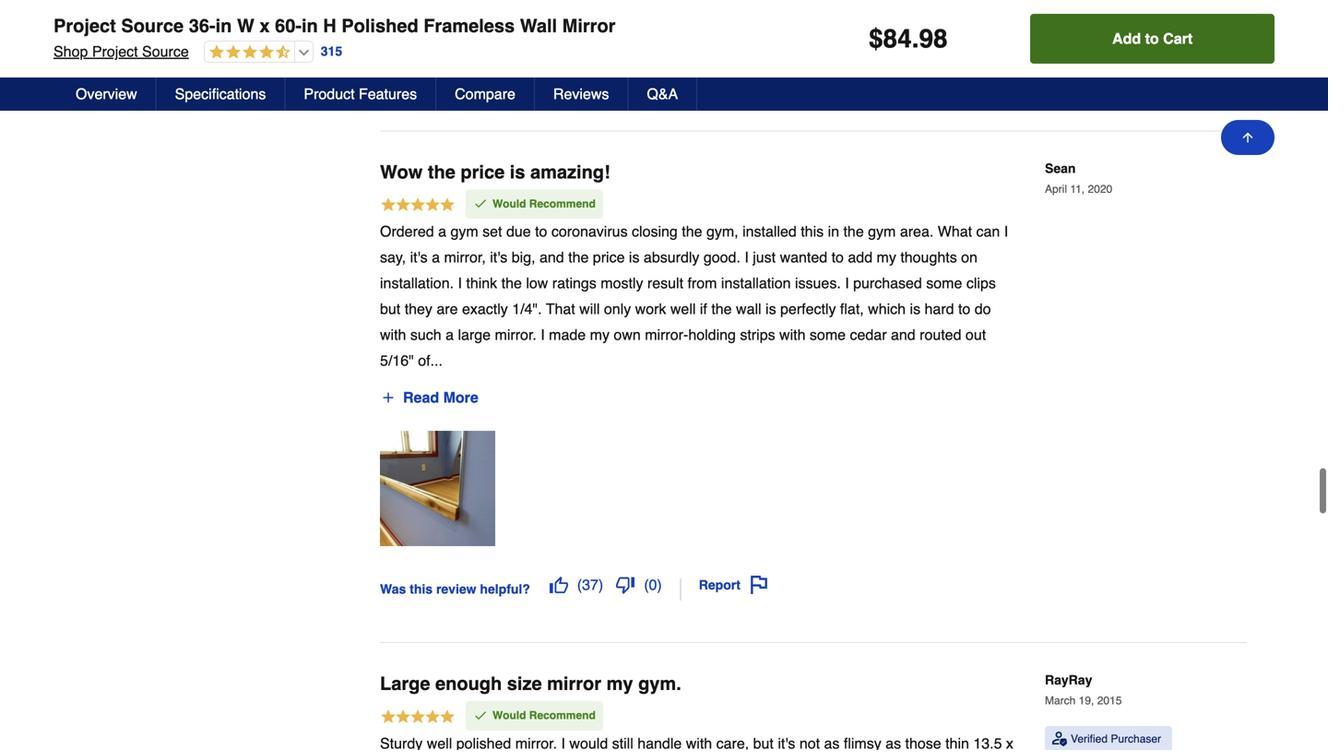 Task type: vqa. For each thing, say whether or not it's contained in the screenshot.
GYM,
yes



Task type: describe. For each thing, give the bounding box(es) containing it.
1 horizontal spatial some
[[927, 275, 963, 292]]

1 with from the left
[[380, 326, 406, 343]]

rayray march 19, 2015
[[1046, 673, 1123, 707]]

installed
[[743, 223, 797, 240]]

0 for ( 37 )
[[649, 576, 657, 594]]

area.
[[901, 223, 934, 240]]

the up the add
[[844, 223, 864, 240]]

) left thumb down image
[[599, 576, 604, 594]]

made
[[549, 326, 586, 343]]

wow
[[380, 161, 423, 183]]

the left the gym,
[[682, 223, 703, 240]]

wanted
[[780, 249, 828, 266]]

) right thumb down image
[[657, 576, 662, 594]]

reviews
[[554, 85, 609, 102]]

think
[[466, 275, 498, 292]]

purchased
[[854, 275, 923, 292]]

to left the add
[[832, 249, 844, 266]]

thumb up image for ( 1 )
[[550, 64, 568, 83]]

was this review helpful? for ( 37 )
[[380, 582, 530, 596]]

the right if
[[712, 301, 732, 318]]

w
[[237, 15, 255, 36]]

5/16"
[[380, 352, 414, 369]]

report button for ( 1 )
[[685, 58, 767, 89]]

1
[[582, 65, 591, 82]]

large
[[380, 673, 430, 695]]

2 gym from the left
[[869, 223, 896, 240]]

flag image for ( 1 )
[[742, 64, 760, 83]]

mirror.
[[495, 326, 537, 343]]

mirror,
[[444, 249, 486, 266]]

rayray
[[1046, 673, 1093, 688]]

add to cart
[[1113, 30, 1193, 47]]

polished
[[342, 15, 419, 36]]

verified
[[1071, 733, 1108, 746]]

to right due
[[535, 223, 548, 240]]

was this review helpful? for ( 1 )
[[380, 70, 530, 85]]

x
[[260, 15, 270, 36]]

wow the price is amazing!
[[380, 161, 611, 183]]

own
[[614, 326, 641, 343]]

0 vertical spatial a
[[438, 223, 447, 240]]

1 vertical spatial source
[[142, 43, 189, 60]]

amazing!
[[531, 161, 611, 183]]

ratings
[[553, 275, 597, 292]]

due
[[507, 223, 531, 240]]

h
[[323, 15, 337, 36]]

coronavirus
[[552, 223, 628, 240]]

was for ( 1 )
[[380, 70, 406, 85]]

11,
[[1071, 183, 1085, 196]]

set
[[483, 223, 502, 240]]

which
[[869, 301, 906, 318]]

read
[[403, 389, 439, 406]]

mostly
[[601, 275, 644, 292]]

just
[[753, 249, 776, 266]]

do
[[975, 301, 992, 318]]

i left think
[[458, 275, 462, 292]]

verified purchaser icon image
[[1053, 732, 1068, 747]]

2015
[[1098, 695, 1123, 707]]

the left low
[[502, 275, 522, 292]]

( for thumb down icon
[[636, 65, 641, 82]]

2 vertical spatial a
[[446, 326, 454, 343]]

1/4".
[[512, 301, 542, 318]]

was for ( 37 )
[[380, 582, 406, 596]]

april
[[1046, 183, 1068, 196]]

0 vertical spatial and
[[540, 249, 564, 266]]

project source 36-in w x 60-in h polished frameless wall mirror
[[54, 15, 616, 36]]

gym,
[[707, 223, 739, 240]]

well
[[671, 301, 696, 318]]

product features button
[[286, 78, 437, 111]]

routed
[[920, 326, 962, 343]]

1 vertical spatial a
[[432, 249, 440, 266]]

cedar
[[850, 326, 887, 343]]

good.
[[704, 249, 741, 266]]

would recommend for mirror
[[493, 709, 596, 722]]

plus image
[[381, 390, 396, 405]]

review for ( 1 )
[[436, 70, 477, 85]]

helpful? for ( 1 )
[[480, 70, 530, 85]]

overview button
[[57, 78, 157, 111]]

add to cart button
[[1031, 14, 1275, 64]]

big,
[[512, 249, 536, 266]]

37
[[582, 576, 599, 594]]

98
[[920, 24, 948, 54]]

arrow up image
[[1241, 130, 1256, 145]]

large enough size mirror my gym.
[[380, 673, 682, 695]]

from
[[688, 275, 717, 292]]

this for ( 37 )
[[410, 582, 433, 596]]

checkmark image
[[473, 708, 488, 723]]

strips
[[740, 326, 776, 343]]

0 for ( 1 )
[[641, 65, 649, 82]]

thumb down image
[[617, 576, 635, 594]]

4.5 stars image
[[205, 44, 290, 61]]

installation.
[[380, 275, 454, 292]]

would for size
[[493, 709, 526, 722]]

i up flat,
[[846, 275, 850, 292]]

q&a
[[647, 85, 678, 102]]

2 it's from the left
[[490, 249, 508, 266]]

would for price
[[493, 197, 526, 210]]

cart
[[1164, 30, 1193, 47]]

$
[[869, 24, 884, 54]]

perfectly
[[781, 301, 837, 318]]

mirror
[[563, 15, 616, 36]]

more
[[443, 389, 479, 406]]

1 it's from the left
[[410, 249, 428, 266]]

installation
[[722, 275, 791, 292]]

0 vertical spatial source
[[121, 15, 184, 36]]

) up the reviews
[[591, 65, 596, 82]]

gym.
[[639, 673, 682, 695]]

report for ( 1 )
[[691, 66, 733, 81]]

reviews button
[[535, 78, 629, 111]]

read more button
[[380, 383, 480, 413]]

) up q&a
[[649, 65, 654, 82]]

is right wall
[[766, 301, 777, 318]]

the right the wow
[[428, 161, 456, 183]]

0 vertical spatial project
[[54, 15, 116, 36]]

19,
[[1079, 695, 1095, 707]]

to left "do"
[[959, 301, 971, 318]]

clips
[[967, 275, 997, 292]]

what
[[938, 223, 973, 240]]

exactly
[[462, 301, 508, 318]]

if
[[700, 301, 708, 318]]

this inside ordered a gym set due to coronavirus closing the gym, installed this in the gym area. what can i say, it's a mirror, it's big, and the price is absurdly good. i just wanted to add my thoughts on installation. i think the low ratings mostly result from installation issues. i purchased some clips but they are exactly 1/4". that will only work well if the wall is perfectly flat, which is hard to do with such a large mirror. i made my own mirror-holding strips with some cedar and routed out 5/16" of...
[[801, 223, 824, 240]]

$ 84 . 98
[[869, 24, 948, 54]]

q&a button
[[629, 78, 698, 111]]

( for ( 1 ) thumb up image
[[577, 65, 582, 82]]

they
[[405, 301, 433, 318]]



Task type: locate. For each thing, give the bounding box(es) containing it.
flat,
[[841, 301, 864, 318]]

out
[[966, 326, 987, 343]]

would right checkmark image
[[493, 197, 526, 210]]

0 right thumb down image
[[649, 576, 657, 594]]

recommend for is
[[529, 197, 596, 210]]

( 37 )
[[577, 576, 604, 594]]

holding
[[689, 326, 736, 343]]

1 vertical spatial 0
[[649, 576, 657, 594]]

( 0 ) up q&a
[[636, 65, 654, 82]]

to right the add
[[1146, 30, 1160, 47]]

60-
[[275, 15, 302, 36]]

0 vertical spatial report
[[691, 66, 733, 81]]

was this review helpful?
[[380, 70, 530, 85], [380, 582, 530, 596]]

a up 'mirror,'
[[438, 223, 447, 240]]

( right thumb down image
[[644, 576, 649, 594]]

2 vertical spatial this
[[410, 582, 433, 596]]

2 recommend from the top
[[529, 709, 596, 722]]

0 vertical spatial my
[[877, 249, 897, 266]]

1 vertical spatial report button
[[693, 570, 775, 601]]

1 vertical spatial and
[[891, 326, 916, 343]]

0 horizontal spatial some
[[810, 326, 846, 343]]

( 0 ) for ( 37 )
[[644, 576, 662, 594]]

frameless
[[424, 15, 515, 36]]

it's left big,
[[490, 249, 508, 266]]

2 would recommend from the top
[[493, 709, 596, 722]]

in up issues.
[[828, 223, 840, 240]]

0 vertical spatial report button
[[685, 58, 767, 89]]

gym
[[451, 223, 479, 240], [869, 223, 896, 240]]

source
[[121, 15, 184, 36], [142, 43, 189, 60]]

2 would from the top
[[493, 709, 526, 722]]

read more
[[403, 389, 479, 406]]

2 was from the top
[[380, 582, 406, 596]]

recommend down mirror
[[529, 709, 596, 722]]

0 vertical spatial ( 0 )
[[636, 65, 654, 82]]

( up the reviews
[[577, 65, 582, 82]]

0 vertical spatial would
[[493, 197, 526, 210]]

recommend down amazing!
[[529, 197, 596, 210]]

are
[[437, 301, 458, 318]]

0 vertical spatial some
[[927, 275, 963, 292]]

1 horizontal spatial gym
[[869, 223, 896, 240]]

source up shop project source
[[121, 15, 184, 36]]

1 helpful? from the top
[[480, 70, 530, 85]]

thumb down image
[[608, 64, 627, 83]]

0 vertical spatial price
[[461, 161, 505, 183]]

the up ratings
[[569, 249, 589, 266]]

to
[[1146, 30, 1160, 47], [535, 223, 548, 240], [832, 249, 844, 266], [959, 301, 971, 318]]

sean april 11, 2020
[[1046, 161, 1113, 196]]

report for ( 37 )
[[699, 578, 741, 593]]

( 0 ) right thumb down image
[[644, 576, 662, 594]]

would
[[493, 197, 526, 210], [493, 709, 526, 722]]

project
[[54, 15, 116, 36], [92, 43, 138, 60]]

0 vertical spatial 5 stars image
[[380, 196, 456, 216]]

2 5 stars image from the top
[[380, 708, 456, 728]]

only
[[604, 301, 631, 318]]

product features
[[304, 85, 417, 102]]

would recommend down large enough size mirror my gym.
[[493, 709, 596, 722]]

(
[[577, 65, 582, 82], [636, 65, 641, 82], [577, 576, 582, 594], [644, 576, 649, 594]]

0 up q&a
[[641, 65, 649, 82]]

1 vertical spatial this
[[801, 223, 824, 240]]

2 with from the left
[[780, 326, 806, 343]]

https://photos us.bazaarvoice.com/photo/2/cghvdg86bg93zxm/057f045c d6b2 5433 a464 09578cab8acb image
[[380, 431, 496, 546]]

0 vertical spatial flag image
[[742, 64, 760, 83]]

1 vertical spatial project
[[92, 43, 138, 60]]

( right thumb down icon
[[636, 65, 641, 82]]

5 stars image for wow
[[380, 196, 456, 216]]

1 horizontal spatial and
[[891, 326, 916, 343]]

( for thumb up image associated with ( 37 )
[[577, 576, 582, 594]]

size
[[507, 673, 542, 695]]

work
[[635, 301, 667, 318]]

wall
[[520, 15, 557, 36]]

i
[[1005, 223, 1009, 240], [745, 249, 749, 266], [458, 275, 462, 292], [846, 275, 850, 292], [541, 326, 545, 343]]

2 review from the top
[[436, 582, 477, 596]]

1 vertical spatial 5 stars image
[[380, 708, 456, 728]]

1 would from the top
[[493, 197, 526, 210]]

of...
[[418, 352, 443, 369]]

result
[[648, 275, 684, 292]]

0 horizontal spatial price
[[461, 161, 505, 183]]

2 was this review helpful? from the top
[[380, 582, 530, 596]]

2 thumb up image from the top
[[550, 576, 568, 594]]

0 horizontal spatial gym
[[451, 223, 479, 240]]

1 horizontal spatial it's
[[490, 249, 508, 266]]

march
[[1046, 695, 1076, 707]]

0 vertical spatial was
[[380, 70, 406, 85]]

gym up the add
[[869, 223, 896, 240]]

this
[[410, 70, 433, 85], [801, 223, 824, 240], [410, 582, 433, 596]]

verified purchaser
[[1071, 733, 1162, 746]]

and
[[540, 249, 564, 266], [891, 326, 916, 343]]

with down but
[[380, 326, 406, 343]]

price
[[461, 161, 505, 183], [593, 249, 625, 266]]

1 was from the top
[[380, 70, 406, 85]]

would recommend up due
[[493, 197, 596, 210]]

specifications
[[175, 85, 266, 102]]

hard
[[925, 301, 955, 318]]

84
[[884, 24, 912, 54]]

1 horizontal spatial with
[[780, 326, 806, 343]]

helpful? up compare
[[480, 70, 530, 85]]

( 1 )
[[577, 65, 596, 82]]

1 recommend from the top
[[529, 197, 596, 210]]

1 vertical spatial recommend
[[529, 709, 596, 722]]

1 vertical spatial price
[[593, 249, 625, 266]]

to inside 'add to cart' button
[[1146, 30, 1160, 47]]

is left hard
[[910, 301, 921, 318]]

0 vertical spatial this
[[410, 70, 433, 85]]

my up purchased
[[877, 249, 897, 266]]

0 horizontal spatial in
[[216, 15, 232, 36]]

would right checkmark icon
[[493, 709, 526, 722]]

1 vertical spatial thumb up image
[[550, 576, 568, 594]]

and right big,
[[540, 249, 564, 266]]

helpful? left 37
[[480, 582, 530, 596]]

in left w
[[216, 15, 232, 36]]

review
[[436, 70, 477, 85], [436, 582, 477, 596]]

0 vertical spatial thumb up image
[[550, 64, 568, 83]]

a left 'mirror,'
[[432, 249, 440, 266]]

source down 36-
[[142, 43, 189, 60]]

1 vertical spatial was this review helpful?
[[380, 582, 530, 596]]

ordered
[[380, 223, 434, 240]]

recommend for mirror
[[529, 709, 596, 722]]

0 vertical spatial helpful?
[[480, 70, 530, 85]]

my
[[877, 249, 897, 266], [590, 326, 610, 343], [607, 673, 634, 695]]

project up the shop
[[54, 15, 116, 36]]

some
[[927, 275, 963, 292], [810, 326, 846, 343]]

( for thumb down image
[[644, 576, 649, 594]]

( 0 )
[[636, 65, 654, 82], [644, 576, 662, 594]]

features
[[359, 85, 417, 102]]

in inside ordered a gym set due to coronavirus closing the gym, installed this in the gym area. what can i say, it's a mirror, it's big, and the price is absurdly good. i just wanted to add my thoughts on installation. i think the low ratings mostly result from installation issues. i purchased some clips but they are exactly 1/4". that will only work well if the wall is perfectly flat, which is hard to do with such a large mirror. i made my own mirror-holding strips with some cedar and routed out 5/16" of...
[[828, 223, 840, 240]]

price up checkmark image
[[461, 161, 505, 183]]

compare
[[455, 85, 516, 102]]

1 vertical spatial report
[[699, 578, 741, 593]]

this for ( 1 )
[[410, 70, 433, 85]]

thoughts
[[901, 249, 958, 266]]

in left h
[[302, 15, 318, 36]]

report button for ( 37 )
[[693, 570, 775, 601]]

enough
[[436, 673, 502, 695]]

( left thumb down image
[[577, 576, 582, 594]]

1 vertical spatial review
[[436, 582, 477, 596]]

but
[[380, 301, 401, 318]]

my left own
[[590, 326, 610, 343]]

mirror
[[547, 673, 602, 695]]

1 vertical spatial helpful?
[[480, 582, 530, 596]]

add
[[848, 249, 873, 266]]

thumb up image left 1 in the left of the page
[[550, 64, 568, 83]]

1 would recommend from the top
[[493, 197, 596, 210]]

1 gym from the left
[[451, 223, 479, 240]]

0 vertical spatial would recommend
[[493, 197, 596, 210]]

compare button
[[437, 78, 535, 111]]

that
[[546, 301, 576, 318]]

some up hard
[[927, 275, 963, 292]]

the
[[428, 161, 456, 183], [682, 223, 703, 240], [844, 223, 864, 240], [569, 249, 589, 266], [502, 275, 522, 292], [712, 301, 732, 318]]

shop project source
[[54, 43, 189, 60]]

1 vertical spatial was
[[380, 582, 406, 596]]

0 vertical spatial was this review helpful?
[[380, 70, 530, 85]]

price inside ordered a gym set due to coronavirus closing the gym, installed this in the gym area. what can i say, it's a mirror, it's big, and the price is absurdly good. i just wanted to add my thoughts on installation. i think the low ratings mostly result from installation issues. i purchased some clips but they are exactly 1/4". that will only work well if the wall is perfectly flat, which is hard to do with such a large mirror. i made my own mirror-holding strips with some cedar and routed out 5/16" of...
[[593, 249, 625, 266]]

2 horizontal spatial in
[[828, 223, 840, 240]]

0 vertical spatial review
[[436, 70, 477, 85]]

5 stars image for large
[[380, 708, 456, 728]]

flag image
[[742, 64, 760, 83], [750, 576, 769, 594]]

1 was this review helpful? from the top
[[380, 70, 530, 85]]

2020
[[1088, 183, 1113, 196]]

add
[[1113, 30, 1142, 47]]

thumb up image left 37
[[550, 576, 568, 594]]

i left the "just"
[[745, 249, 749, 266]]

was
[[380, 70, 406, 85], [380, 582, 406, 596]]

checkmark image
[[473, 196, 488, 211]]

1 horizontal spatial in
[[302, 15, 318, 36]]

is left amazing!
[[510, 161, 526, 183]]

2 vertical spatial my
[[607, 673, 634, 695]]

my left gym. at the bottom of the page
[[607, 673, 634, 695]]

1 vertical spatial would recommend
[[493, 709, 596, 722]]

some down perfectly
[[810, 326, 846, 343]]

absurdly
[[644, 249, 700, 266]]

is up mostly
[[629, 249, 640, 266]]

0 vertical spatial recommend
[[529, 197, 596, 210]]

helpful? for ( 37 )
[[480, 582, 530, 596]]

shop
[[54, 43, 88, 60]]

such
[[411, 326, 442, 343]]

can
[[977, 223, 1001, 240]]

i left made
[[541, 326, 545, 343]]

specifications button
[[157, 78, 286, 111]]

would recommend for is
[[493, 197, 596, 210]]

would recommend
[[493, 197, 596, 210], [493, 709, 596, 722]]

1 5 stars image from the top
[[380, 196, 456, 216]]

2 helpful? from the top
[[480, 582, 530, 596]]

it's right say, at the left top of the page
[[410, 249, 428, 266]]

1 thumb up image from the top
[[550, 64, 568, 83]]

say,
[[380, 249, 406, 266]]

5 stars image down large
[[380, 708, 456, 728]]

recommend
[[529, 197, 596, 210], [529, 709, 596, 722]]

0 vertical spatial 0
[[641, 65, 649, 82]]

a right such
[[446, 326, 454, 343]]

thumb up image
[[550, 64, 568, 83], [550, 576, 568, 594]]

and down which
[[891, 326, 916, 343]]

product
[[304, 85, 355, 102]]

0 horizontal spatial and
[[540, 249, 564, 266]]

helpful?
[[480, 70, 530, 85], [480, 582, 530, 596]]

i right can
[[1005, 223, 1009, 240]]

thumb up image for ( 37 )
[[550, 576, 568, 594]]

0 horizontal spatial it's
[[410, 249, 428, 266]]

1 review from the top
[[436, 70, 477, 85]]

price up mostly
[[593, 249, 625, 266]]

1 vertical spatial some
[[810, 326, 846, 343]]

report
[[691, 66, 733, 81], [699, 578, 741, 593]]

wall
[[736, 301, 762, 318]]

1 vertical spatial ( 0 )
[[644, 576, 662, 594]]

1 vertical spatial would
[[493, 709, 526, 722]]

issues.
[[795, 275, 841, 292]]

with down perfectly
[[780, 326, 806, 343]]

ordered a gym set due to coronavirus closing the gym, installed this in the gym area. what can i say, it's a mirror, it's big, and the price is absurdly good. i just wanted to add my thoughts on installation. i think the low ratings mostly result from installation issues. i purchased some clips but they are exactly 1/4". that will only work well if the wall is perfectly flat, which is hard to do with such a large mirror. i made my own mirror-holding strips with some cedar and routed out 5/16" of...
[[380, 223, 1009, 369]]

on
[[962, 249, 978, 266]]

overview
[[76, 85, 137, 102]]

review for ( 37 )
[[436, 582, 477, 596]]

1 vertical spatial flag image
[[750, 576, 769, 594]]

)
[[591, 65, 596, 82], [649, 65, 654, 82], [599, 576, 604, 594], [657, 576, 662, 594]]

( 0 ) for ( 1 )
[[636, 65, 654, 82]]

1 vertical spatial my
[[590, 326, 610, 343]]

1 horizontal spatial price
[[593, 249, 625, 266]]

gym up 'mirror,'
[[451, 223, 479, 240]]

project up 'overview'
[[92, 43, 138, 60]]

5 stars image up ordered
[[380, 196, 456, 216]]

0 horizontal spatial with
[[380, 326, 406, 343]]

flag image for ( 37 )
[[750, 576, 769, 594]]

will
[[580, 301, 600, 318]]

5 stars image
[[380, 196, 456, 216], [380, 708, 456, 728]]

closing
[[632, 223, 678, 240]]



